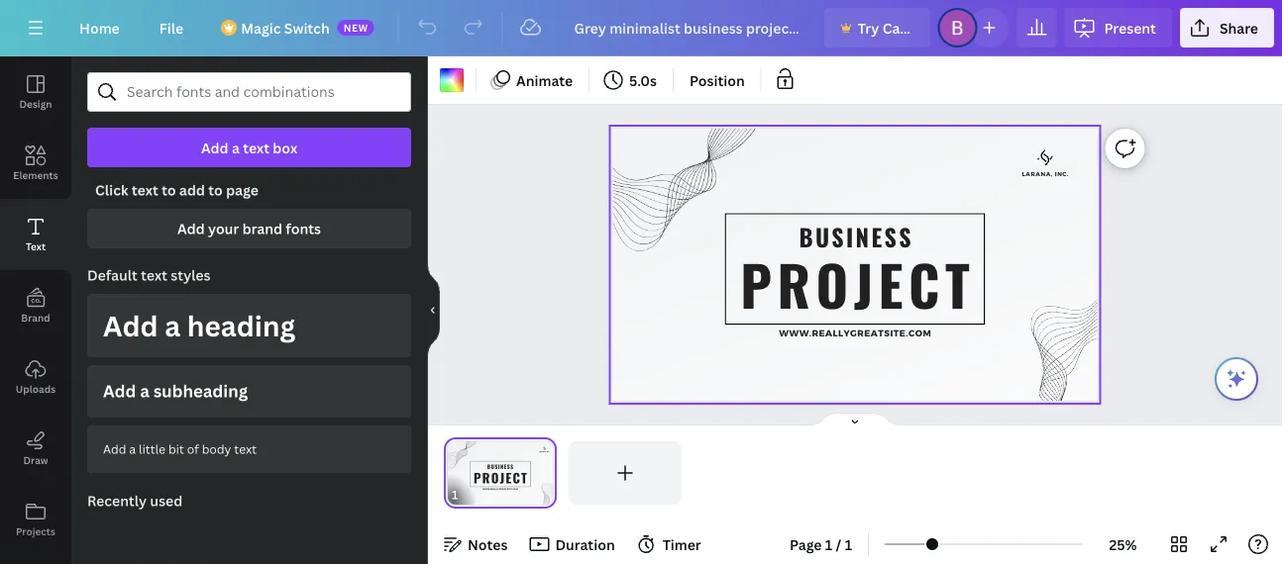 Task type: vqa. For each thing, say whether or not it's contained in the screenshot.
box
yes



Task type: locate. For each thing, give the bounding box(es) containing it.
of
[[187, 441, 199, 458]]

animate
[[516, 71, 573, 90]]

a up page
[[232, 138, 240, 157]]

text
[[243, 138, 270, 157], [132, 181, 158, 200], [141, 266, 167, 285], [234, 441, 257, 458]]

position
[[690, 71, 745, 90]]

inc.
[[1055, 170, 1069, 177]]

1
[[825, 536, 833, 554], [845, 536, 852, 554]]

share button
[[1180, 8, 1274, 48]]

a for little
[[129, 441, 136, 458]]

a left subheading
[[140, 380, 150, 403]]

brand button
[[0, 271, 71, 342]]

file button
[[143, 8, 199, 48]]

new
[[344, 21, 368, 34]]

business
[[799, 219, 914, 255]]

www.reallygreatsite.com
[[779, 328, 932, 339]]

home link
[[63, 8, 136, 48]]

a for text
[[232, 138, 240, 157]]

1 1 from the left
[[825, 536, 833, 554]]

0 horizontal spatial to
[[162, 181, 176, 200]]

1 horizontal spatial 1
[[845, 536, 852, 554]]

brand
[[21, 311, 50, 325]]

add
[[201, 138, 229, 157], [177, 220, 205, 238], [103, 307, 158, 345], [103, 380, 136, 403], [103, 441, 126, 458]]

duration button
[[524, 529, 623, 561]]

1 left /
[[825, 536, 833, 554]]

switch
[[284, 18, 330, 37]]

body
[[202, 441, 231, 458]]

no color image
[[440, 68, 464, 92]]

page 1 image
[[444, 442, 557, 505]]

add a little bit of body text button
[[87, 426, 411, 474]]

a inside add a little bit of body text button
[[129, 441, 136, 458]]

notes
[[468, 536, 508, 554]]

uploads
[[16, 383, 56, 396]]

add a text box button
[[87, 128, 411, 167]]

to right add
[[208, 181, 223, 200]]

text left box
[[243, 138, 270, 157]]

bit
[[168, 441, 184, 458]]

add for add a text box
[[201, 138, 229, 157]]

0 horizontal spatial 1
[[825, 536, 833, 554]]

a left little
[[129, 441, 136, 458]]

design
[[19, 97, 52, 111]]

add for add your brand fonts
[[177, 220, 205, 238]]

file
[[159, 18, 184, 37]]

larana,
[[1022, 170, 1053, 177]]

elements button
[[0, 128, 71, 199]]

5.0s button
[[598, 64, 665, 96]]

a
[[232, 138, 240, 157], [165, 307, 181, 345], [140, 380, 150, 403], [129, 441, 136, 458]]

add for add a subheading
[[103, 380, 136, 403]]

Search fonts and combinations search field
[[127, 73, 372, 111]]

add a text box
[[201, 138, 297, 157]]

try canva pro button
[[824, 8, 951, 48]]

project
[[741, 243, 975, 325]]

add up add
[[201, 138, 229, 157]]

draw
[[23, 454, 48, 467]]

text inside button
[[234, 441, 257, 458]]

little
[[139, 441, 166, 458]]

add your brand fonts button
[[87, 209, 411, 249]]

draw button
[[0, 413, 71, 485]]

add down default
[[103, 307, 158, 345]]

page
[[226, 181, 259, 200]]

recently used
[[87, 492, 183, 511]]

text right body
[[234, 441, 257, 458]]

a inside add a heading button
[[165, 307, 181, 345]]

add left subheading
[[103, 380, 136, 403]]

add inside button
[[201, 138, 229, 157]]

animate button
[[485, 64, 581, 96]]

default text styles
[[87, 266, 211, 285]]

hide image
[[427, 263, 440, 358]]

1 right /
[[845, 536, 852, 554]]

add left your
[[177, 220, 205, 238]]

a inside add a subheading button
[[140, 380, 150, 403]]

add a little bit of body text
[[103, 441, 257, 458]]

a inside add a text box button
[[232, 138, 240, 157]]

uploads button
[[0, 342, 71, 413]]

main menu bar
[[0, 0, 1282, 56]]

a down styles
[[165, 307, 181, 345]]

text
[[26, 240, 46, 253]]

add left little
[[103, 441, 126, 458]]

1 horizontal spatial to
[[208, 181, 223, 200]]

5.0s
[[629, 71, 657, 90]]

projects
[[16, 525, 56, 539]]

add for add a heading
[[103, 307, 158, 345]]

to
[[162, 181, 176, 200], [208, 181, 223, 200]]

add a subheading
[[103, 380, 248, 403]]

magic switch
[[241, 18, 330, 37]]

to left add
[[162, 181, 176, 200]]

hide pages image
[[808, 412, 903, 428]]



Task type: describe. For each thing, give the bounding box(es) containing it.
timer button
[[631, 529, 709, 561]]

add
[[179, 181, 205, 200]]

2 1 from the left
[[845, 536, 852, 554]]

larana, inc.
[[1022, 170, 1069, 177]]

brand
[[242, 220, 283, 238]]

add a subheading button
[[87, 366, 411, 418]]

subheading
[[153, 380, 248, 403]]

side panel tab list
[[0, 56, 71, 565]]

heading
[[187, 307, 296, 345]]

add for add a little bit of body text
[[103, 441, 126, 458]]

fonts
[[286, 220, 321, 238]]

/
[[836, 536, 842, 554]]

present
[[1104, 18, 1156, 37]]

a for heading
[[165, 307, 181, 345]]

2 to from the left
[[208, 181, 223, 200]]

present button
[[1065, 8, 1172, 48]]

a for subheading
[[140, 380, 150, 403]]

default
[[87, 266, 138, 285]]

canva
[[883, 18, 925, 37]]

box
[[273, 138, 297, 157]]

page
[[790, 536, 822, 554]]

design button
[[0, 56, 71, 128]]

text right click
[[132, 181, 158, 200]]

click text to add to page
[[95, 181, 259, 200]]

projects button
[[0, 485, 71, 556]]

try canva pro
[[858, 18, 951, 37]]

notes button
[[436, 529, 516, 561]]

magic
[[241, 18, 281, 37]]

Page title text field
[[467, 486, 475, 505]]

duration
[[555, 536, 615, 554]]

share
[[1220, 18, 1259, 37]]

elements
[[13, 168, 58, 182]]

used
[[150, 492, 183, 511]]

position button
[[682, 64, 753, 96]]

Design title text field
[[558, 8, 816, 48]]

25% button
[[1091, 529, 1156, 561]]

text button
[[0, 199, 71, 271]]

recently
[[87, 492, 147, 511]]

add your brand fonts
[[177, 220, 321, 238]]

canva assistant image
[[1225, 368, 1249, 391]]

your
[[208, 220, 239, 238]]

add a heading
[[103, 307, 296, 345]]

home
[[79, 18, 120, 37]]

styles
[[171, 266, 211, 285]]

add a heading button
[[87, 294, 411, 358]]

text inside button
[[243, 138, 270, 157]]

pro
[[928, 18, 951, 37]]

try
[[858, 18, 879, 37]]

1 to from the left
[[162, 181, 176, 200]]

text left styles
[[141, 266, 167, 285]]

click
[[95, 181, 128, 200]]

page 1 / 1
[[790, 536, 852, 554]]

timer
[[663, 536, 701, 554]]

25%
[[1110, 536, 1137, 554]]

apps image
[[0, 556, 71, 565]]



